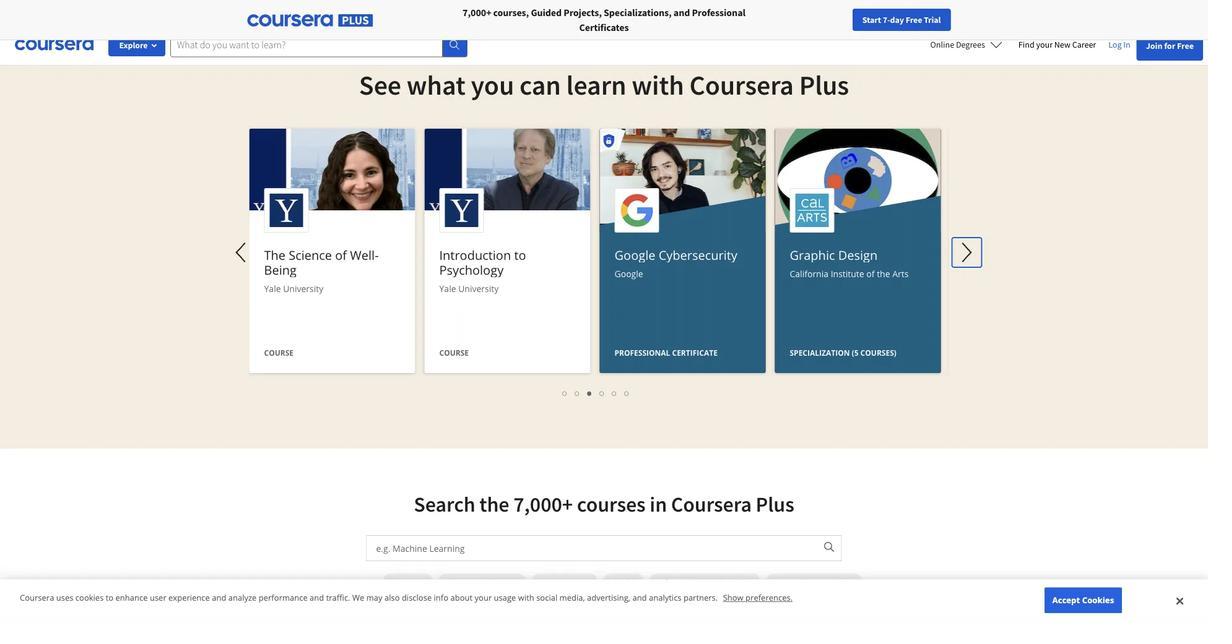 Task type: locate. For each thing, give the bounding box(es) containing it.
0 vertical spatial your
[[1037, 39, 1053, 50]]

join for free
[[1146, 40, 1194, 51]]

1 horizontal spatial professional
[[692, 6, 746, 19]]

explore
[[119, 40, 148, 51]]

analyze
[[228, 593, 257, 604]]

1 horizontal spatial of
[[867, 268, 875, 280]]

join
[[1146, 40, 1163, 51]]

list containing 1
[[255, 386, 937, 400]]

0 horizontal spatial yale
[[264, 283, 281, 295]]

google cybersecurity. google. professional certificate element
[[600, 129, 766, 470]]

with left social at the bottom of page
[[518, 593, 534, 604]]

science for computer
[[489, 577, 519, 589]]

0 horizontal spatial free
[[906, 14, 922, 25]]

5
[[612, 387, 617, 399]]

to right introduction
[[514, 247, 526, 264]]

science for the
[[289, 247, 332, 264]]

business
[[390, 577, 426, 589]]

2 university from the left
[[458, 283, 499, 295]]

0 horizontal spatial plus
[[756, 491, 795, 518]]

usage
[[494, 593, 516, 604]]

6 button
[[621, 386, 633, 400]]

the right search
[[480, 491, 509, 518]]

and right specializations,
[[674, 6, 690, 19]]

data science
[[539, 577, 590, 589]]

0 vertical spatial free
[[906, 14, 922, 25]]

university
[[283, 283, 324, 295], [458, 283, 499, 295]]

psychology
[[439, 261, 504, 278]]

1 horizontal spatial your
[[1037, 39, 1053, 50]]

with right learn
[[632, 68, 684, 102]]

0 horizontal spatial 7,000+
[[463, 6, 491, 19]]

1 vertical spatial to
[[106, 593, 113, 604]]

1 horizontal spatial the
[[877, 268, 890, 280]]

0 horizontal spatial science
[[289, 247, 332, 264]]

and
[[674, 6, 690, 19], [792, 577, 807, 589], [212, 593, 226, 604], [310, 593, 324, 604], [633, 593, 647, 604]]

3 button
[[584, 386, 596, 400]]

data science button
[[532, 574, 598, 592]]

2
[[575, 387, 580, 399]]

cybersecurity
[[659, 247, 738, 264]]

4
[[600, 387, 605, 399]]

1 horizontal spatial arts
[[893, 268, 909, 280]]

0 horizontal spatial university
[[283, 283, 324, 295]]

1 horizontal spatial university
[[458, 283, 499, 295]]

0 vertical spatial plus
[[799, 68, 849, 102]]

your down computer science on the left bottom of the page
[[475, 593, 492, 604]]

yale
[[264, 283, 281, 295], [439, 283, 456, 295]]

your right 'find' at the right top of page
[[1037, 39, 1053, 50]]

science right the
[[289, 247, 332, 264]]

university down psychology
[[458, 283, 499, 295]]

of
[[335, 247, 347, 264], [867, 268, 875, 280]]

show preferences. link
[[723, 593, 793, 604]]

to right cookies
[[106, 593, 113, 604]]

0 horizontal spatial arts
[[773, 577, 789, 589]]

0 vertical spatial to
[[514, 247, 526, 264]]

1 vertical spatial of
[[867, 268, 875, 280]]

the
[[877, 268, 890, 280], [480, 491, 509, 518]]

2 horizontal spatial science
[[560, 577, 590, 589]]

0 vertical spatial google
[[615, 247, 656, 264]]

1 vertical spatial plus
[[756, 491, 795, 518]]

1 horizontal spatial to
[[514, 247, 526, 264]]

1 vertical spatial arts
[[773, 577, 789, 589]]

also
[[385, 593, 400, 604]]

may
[[366, 593, 383, 604]]

2 yale from the left
[[439, 283, 456, 295]]

0 horizontal spatial with
[[518, 593, 534, 604]]

science inside 'the science of well- being yale university'
[[289, 247, 332, 264]]

0 horizontal spatial of
[[335, 247, 347, 264]]

science inside computer science button
[[489, 577, 519, 589]]

2 course from the left
[[439, 348, 469, 358]]

certificates
[[579, 21, 629, 33]]

experience
[[169, 593, 210, 604]]

0 vertical spatial 7,000+
[[463, 6, 491, 19]]

humanities
[[809, 577, 856, 589]]

see
[[359, 68, 401, 102]]

the down design
[[877, 268, 890, 280]]

1 horizontal spatial science
[[489, 577, 519, 589]]

google cybersecurity google
[[615, 247, 738, 280]]

None search field
[[170, 33, 468, 57]]

the inside "graphic design california institute of the arts"
[[877, 268, 890, 280]]

courses
[[577, 491, 646, 518]]

yale down psychology
[[439, 283, 456, 295]]

universities
[[197, 6, 247, 19]]

your inside find your new career link
[[1037, 39, 1053, 50]]

free right day
[[906, 14, 922, 25]]

course for being
[[264, 348, 294, 358]]

0 horizontal spatial the
[[480, 491, 509, 518]]

0 horizontal spatial to
[[106, 593, 113, 604]]

science inside data science button
[[560, 577, 590, 589]]

specialization
[[790, 348, 850, 358]]

trial
[[924, 14, 941, 25]]

and left humanities
[[792, 577, 807, 589]]

1 vertical spatial with
[[518, 593, 534, 604]]

search the 7,000+ courses in coursera plus
[[414, 491, 795, 518]]

log in
[[1109, 39, 1131, 50]]

0 horizontal spatial course
[[264, 348, 294, 358]]

1 vertical spatial free
[[1177, 40, 1194, 51]]

0 vertical spatial coursera
[[690, 68, 794, 102]]

1 vertical spatial professional
[[615, 348, 670, 358]]

list
[[255, 386, 937, 400]]

and left analyze
[[212, 593, 226, 604]]

traffic.
[[326, 593, 350, 604]]

well-
[[350, 247, 379, 264]]

in
[[1124, 39, 1131, 50]]

1 yale from the left
[[264, 283, 281, 295]]

information
[[657, 577, 705, 589]]

information technology button
[[649, 574, 761, 592]]

social
[[536, 593, 558, 604]]

to
[[514, 247, 526, 264], [106, 593, 113, 604]]

1 horizontal spatial plus
[[799, 68, 849, 102]]

free
[[906, 14, 922, 25], [1177, 40, 1194, 51]]

1 horizontal spatial course
[[439, 348, 469, 358]]

professional
[[692, 6, 746, 19], [615, 348, 670, 358]]

0 vertical spatial of
[[335, 247, 347, 264]]

guided
[[531, 6, 562, 19]]

1 vertical spatial your
[[475, 593, 492, 604]]

yale down the being
[[264, 283, 281, 295]]

explore button
[[108, 34, 165, 56]]

0 vertical spatial professional
[[692, 6, 746, 19]]

free right "for"
[[1177, 40, 1194, 51]]

coursera plus image
[[247, 14, 373, 27]]

show
[[723, 593, 744, 604]]

graphic design california institute of the arts
[[790, 247, 909, 280]]

projects,
[[564, 6, 602, 19]]

(5
[[852, 348, 859, 358]]

Search the 7,000+ courses in Coursera Plus text field
[[367, 536, 816, 561]]

for
[[1165, 40, 1176, 51]]

2 google from the top
[[615, 268, 643, 280]]

0 vertical spatial the
[[877, 268, 890, 280]]

1 horizontal spatial 7,000+
[[514, 491, 573, 518]]

of left well-
[[335, 247, 347, 264]]

cookies
[[1083, 595, 1114, 606]]

1 university from the left
[[283, 283, 324, 295]]

new
[[1055, 39, 1071, 50]]

certificate
[[672, 348, 718, 358]]

1 vertical spatial coursera
[[671, 491, 752, 518]]

plus
[[799, 68, 849, 102], [756, 491, 795, 518]]

previous slide image
[[227, 238, 257, 268]]

can
[[520, 68, 561, 102]]

1 google from the top
[[615, 247, 656, 264]]

of down design
[[867, 268, 875, 280]]

science up media, on the bottom of page
[[560, 577, 590, 589]]

user
[[150, 593, 166, 604]]

university down the being
[[283, 283, 324, 295]]

What do you want to learn? text field
[[170, 33, 443, 57]]

1 horizontal spatial yale
[[439, 283, 456, 295]]

arts up preferences.
[[773, 577, 789, 589]]

arts inside button
[[773, 577, 789, 589]]

science up usage
[[489, 577, 519, 589]]

in
[[650, 491, 667, 518]]

course for university
[[439, 348, 469, 358]]

1 horizontal spatial with
[[632, 68, 684, 102]]

we
[[352, 593, 364, 604]]

0 horizontal spatial professional
[[615, 348, 670, 358]]

0 vertical spatial arts
[[893, 268, 909, 280]]

next slide image
[[952, 238, 982, 268]]

1 course from the left
[[264, 348, 294, 358]]

day
[[890, 14, 904, 25]]

technology
[[707, 577, 753, 589]]

7,000+
[[463, 6, 491, 19], [514, 491, 573, 518]]

arts right institute
[[893, 268, 909, 280]]

1 vertical spatial google
[[615, 268, 643, 280]]



Task type: vqa. For each thing, say whether or not it's contained in the screenshot.
Edit personal details. image
no



Task type: describe. For each thing, give the bounding box(es) containing it.
1 horizontal spatial free
[[1177, 40, 1194, 51]]

health button
[[603, 574, 644, 592]]

specializations,
[[604, 6, 672, 19]]

cookies
[[75, 593, 104, 604]]

2 vertical spatial coursera
[[20, 593, 54, 604]]

computer science
[[446, 577, 519, 589]]

you
[[471, 68, 514, 102]]

degrees
[[956, 39, 985, 50]]

professional certificate
[[615, 348, 718, 358]]

about
[[451, 593, 473, 604]]

1 button
[[559, 386, 571, 400]]

science for data
[[560, 577, 590, 589]]

5 button
[[609, 386, 621, 400]]

professional inside 7,000+ courses, guided projects, specializations, and professional certificates
[[692, 6, 746, 19]]

university inside 'introduction to psychology yale university'
[[458, 283, 499, 295]]

and left traffic.
[[310, 593, 324, 604]]

find
[[1019, 39, 1035, 50]]

advertising,
[[587, 593, 631, 604]]

1 vertical spatial the
[[480, 491, 509, 518]]

disclose
[[402, 593, 432, 604]]

0 vertical spatial with
[[632, 68, 684, 102]]

of inside 'the science of well- being yale university'
[[335, 247, 347, 264]]

6
[[625, 387, 630, 399]]

design
[[838, 247, 878, 264]]

institute
[[831, 268, 864, 280]]

and down health
[[633, 593, 647, 604]]

university inside 'the science of well- being yale university'
[[283, 283, 324, 295]]

log in link
[[1103, 37, 1137, 52]]

for
[[267, 6, 281, 19]]

coursera uses cookies to enhance user experience and analyze performance and traffic. we may also disclose info about your usage with social media, advertising, and analytics partners. show preferences.
[[20, 593, 793, 604]]

learn
[[566, 68, 627, 102]]

2 button
[[571, 386, 584, 400]]

popular
[[340, 578, 375, 588]]

to inside 'introduction to psychology yale university'
[[514, 247, 526, 264]]

accept
[[1053, 595, 1080, 606]]

computer
[[446, 577, 487, 589]]

uses
[[56, 593, 73, 604]]

partners.
[[684, 593, 718, 604]]

career
[[1073, 39, 1096, 50]]

accept cookies
[[1053, 595, 1114, 606]]

what
[[407, 68, 466, 102]]

the science of well-being. yale university. course element
[[249, 129, 415, 377]]

arts inside "graphic design california institute of the arts"
[[893, 268, 909, 280]]

3
[[587, 387, 592, 399]]

for governments
[[267, 6, 339, 19]]

the science of well- being yale university
[[264, 247, 379, 295]]

analytics
[[649, 593, 682, 604]]

governments
[[283, 6, 339, 19]]

1
[[563, 387, 568, 399]]

free inside button
[[906, 14, 922, 25]]

computer science button
[[438, 574, 527, 592]]

introduction to psychology yale university
[[439, 247, 526, 295]]

california
[[790, 268, 829, 280]]

7,000+ courses, guided projects, specializations, and professional certificates
[[463, 6, 746, 33]]

start 7-day free trial button
[[853, 9, 951, 31]]

graphic design. california institute of the arts. specialization (5 courses) element
[[775, 129, 941, 470]]

0 horizontal spatial your
[[475, 593, 492, 604]]

banner navigation
[[10, 0, 348, 25]]

the
[[264, 247, 286, 264]]

online degrees
[[931, 39, 985, 50]]

online degrees button
[[921, 31, 1013, 58]]

and inside arts and humanities button
[[792, 577, 807, 589]]

coursera image
[[15, 35, 94, 55]]

7,000+ inside 7,000+ courses, guided projects, specializations, and professional certificates
[[463, 6, 491, 19]]

1 vertical spatial 7,000+
[[514, 491, 573, 518]]

specialization (5 courses)
[[790, 348, 897, 358]]

courses)
[[861, 348, 897, 358]]

find your new career
[[1019, 39, 1096, 50]]

being
[[264, 261, 297, 278]]

of inside "graphic design california institute of the arts"
[[867, 268, 875, 280]]

info
[[434, 593, 449, 604]]

introduction to psychology . yale university. course element
[[425, 129, 591, 377]]

online
[[931, 39, 955, 50]]

performance
[[259, 593, 308, 604]]

data
[[539, 577, 558, 589]]

courses,
[[493, 6, 529, 19]]

7-
[[883, 14, 890, 25]]

arts and humanities button
[[766, 574, 863, 592]]

start
[[863, 14, 881, 25]]

yale inside 'introduction to psychology yale university'
[[439, 283, 456, 295]]

join for free link
[[1137, 31, 1203, 61]]

see what you can learn with coursera plus
[[359, 68, 849, 102]]

arts and humanities
[[773, 577, 856, 589]]

and inside 7,000+ courses, guided projects, specializations, and professional certificates
[[674, 6, 690, 19]]

yale inside 'the science of well- being yale university'
[[264, 283, 281, 295]]

log
[[1109, 39, 1122, 50]]

enhance
[[116, 593, 148, 604]]

find your new career link
[[1013, 37, 1103, 53]]

health
[[610, 577, 637, 589]]

search
[[414, 491, 475, 518]]

4 button
[[596, 386, 609, 400]]

graphic
[[790, 247, 835, 264]]

introduction
[[439, 247, 511, 264]]



